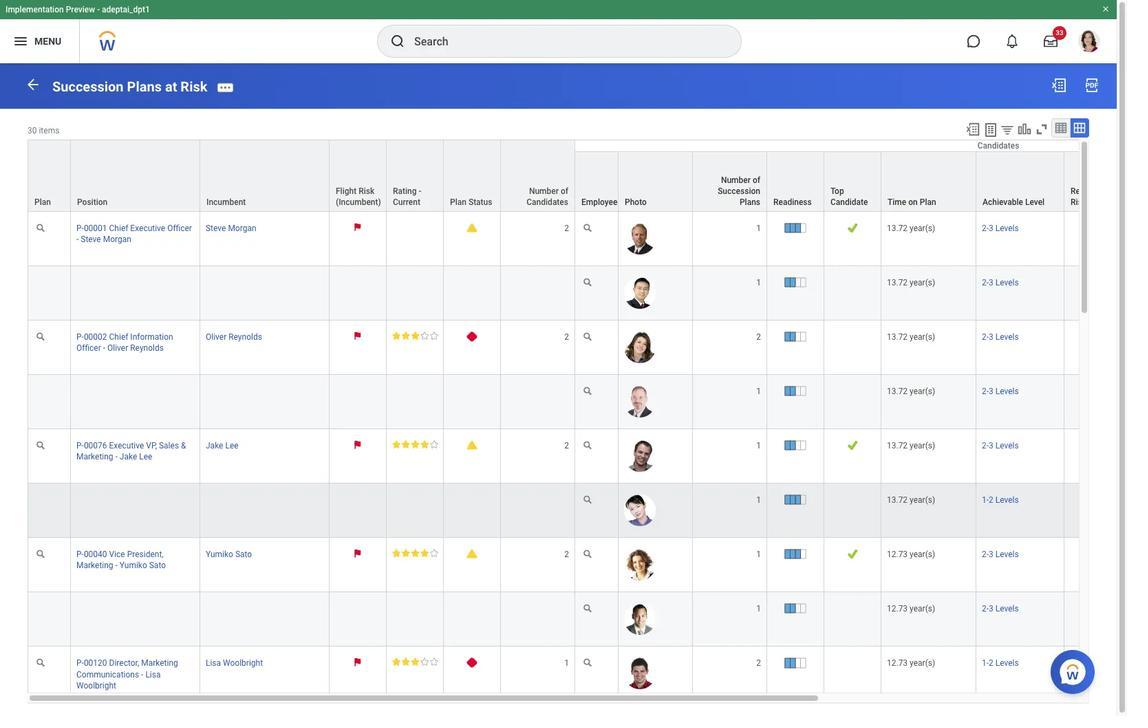 Task type: describe. For each thing, give the bounding box(es) containing it.
13.72 year(s) for 2nd 2-3 levels link from the top
[[887, 278, 936, 288]]

5 13.72 from the top
[[887, 441, 908, 451]]

12.73 year(s) for 1
[[887, 659, 936, 669]]

this worker has been identified as a top candidate. image for 13.72
[[848, 223, 858, 233]]

marketing inside p-00120 director, marketing communications - lisa woolbright
[[141, 659, 178, 669]]

demo_f044.png image
[[624, 332, 656, 363]]

reynolds inside p-00002 chief information officer - oliver reynolds
[[130, 344, 164, 353]]

jake lee link
[[206, 439, 239, 451]]

steve morgan link
[[206, 221, 256, 233]]

previous page image
[[25, 76, 41, 93]]

lisa woolbright
[[206, 659, 263, 669]]

implementation preview -   adeptai_dpt1
[[6, 5, 150, 14]]

flight
[[336, 186, 357, 196]]

plan for plan
[[34, 197, 51, 207]]

achievable level
[[983, 197, 1045, 207]]

2 2- from the top
[[982, 278, 989, 288]]

expand table image
[[1073, 121, 1087, 135]]

number of succession plans
[[718, 175, 761, 207]]

9 year(s) from the top
[[910, 659, 936, 669]]

5 2-3 levels from the top
[[982, 441, 1019, 451]]

row containing p-00001 chief executive officer - steve morgan
[[28, 212, 1128, 266]]

this candidate will be ready in 2-3 years image for demo_m016.png icon
[[784, 386, 807, 397]]

on
[[909, 197, 918, 207]]

demo_m016.png image
[[624, 386, 656, 418]]

3 this candidate will be ready in 2-3 years image from the top
[[784, 658, 807, 669]]

toolbar inside succession plans at risk main content
[[960, 118, 1090, 140]]

p-00001 chief executive officer - steve morgan
[[76, 224, 192, 244]]

8 row from the top
[[28, 484, 1128, 538]]

time
[[888, 197, 907, 207]]

export to excel image
[[966, 122, 981, 137]]

no successors ready now or soon. image for 2
[[467, 332, 477, 342]]

employee button
[[575, 152, 618, 211]]

- inside rating - current
[[419, 186, 422, 196]]

search image
[[390, 33, 406, 50]]

4 3 from the top
[[989, 387, 994, 397]]

president,
[[127, 550, 164, 560]]

p-00002 chief information officer - oliver reynolds link
[[76, 330, 173, 353]]

1 2- from the top
[[982, 224, 989, 233]]

candidates inside column header
[[527, 197, 569, 207]]

7 2-3 levels from the top
[[982, 605, 1019, 614]]

- inside the p-00040 vice president, marketing - yumiko sato
[[115, 561, 118, 571]]

plan button
[[28, 140, 70, 211]]

this candidate will be ready in 2-3 years image for reynolds
[[784, 332, 807, 342]]

number of candidates button
[[501, 140, 575, 211]]

0 horizontal spatial plans
[[127, 78, 162, 95]]

position column header
[[71, 140, 200, 213]]

flight risk (incumbent)
[[336, 186, 381, 207]]

lisa woolbright link
[[206, 656, 263, 669]]

1 horizontal spatial yumiko
[[206, 550, 233, 560]]

yumiko sato
[[206, 550, 252, 560]]

p- for 00002
[[76, 332, 84, 342]]

33
[[1056, 29, 1064, 36]]

preview
[[66, 5, 95, 14]]

row containing p-00076 executive vp, sales & marketing - jake lee
[[28, 430, 1128, 484]]

steve inside the "p-00001 chief executive officer - steve morgan"
[[81, 235, 101, 244]]

lee inside "p-00076 executive vp, sales & marketing - jake lee"
[[139, 452, 152, 462]]

33 button
[[1036, 26, 1067, 56]]

4 row from the top
[[28, 266, 1128, 321]]

- inside p-00002 chief information officer - oliver reynolds
[[103, 344, 105, 353]]

number for number of succession plans
[[721, 175, 751, 185]]

- inside menu banner
[[97, 5, 100, 14]]

demo_f062.jpg image
[[624, 495, 656, 527]]

items
[[39, 126, 59, 135]]

p-00120 director, marketing communications - lisa woolbright
[[76, 659, 178, 691]]

1 year(s) from the top
[[910, 224, 936, 233]]

12.73 for 1
[[887, 659, 908, 669]]

succession inside 'popup button'
[[718, 186, 761, 196]]

0 vertical spatial succession
[[52, 78, 124, 95]]

3 2- from the top
[[982, 332, 989, 342]]

(incumbent)
[[336, 197, 381, 207]]

1 for this candidate will be ready within 1 year icon for row containing p-00001 chief executive officer - steve morgan
[[757, 224, 761, 233]]

6 year(s) from the top
[[910, 496, 936, 505]]

p-00076 executive vp, sales & marketing - jake lee
[[76, 441, 186, 462]]

00120
[[84, 659, 107, 669]]

menu button
[[0, 19, 79, 63]]

0 vertical spatial sato
[[235, 550, 252, 560]]

information
[[130, 332, 173, 342]]

row containing p-00002 chief information officer - oliver reynolds
[[28, 321, 1128, 375]]

plan status
[[450, 197, 492, 207]]

p-00040 vice president, marketing - yumiko sato
[[76, 550, 166, 571]]

incumbent button
[[200, 140, 329, 211]]

this candidate will be ready in 2-3 years image for lee
[[784, 441, 807, 451]]

1- for 13.72 year(s)
[[982, 496, 989, 505]]

6 2- from the top
[[982, 550, 989, 560]]

no successors ready now, but one or more successors ready soon. image
[[467, 549, 477, 559]]

1-2 levels for 13.72 year(s)
[[982, 496, 1019, 505]]

succession plans at risk
[[52, 78, 207, 95]]

reynolds inside oliver reynolds link
[[229, 332, 262, 342]]

rating
[[393, 186, 417, 196]]

achievable
[[983, 197, 1024, 207]]

5 2- from the top
[[982, 441, 989, 451]]

7 year(s) from the top
[[910, 550, 936, 560]]

oliver reynolds
[[206, 332, 262, 342]]

7 3 from the top
[[989, 605, 994, 614]]

7 2-3 levels link from the top
[[982, 602, 1019, 614]]

6 row from the top
[[28, 375, 1128, 430]]

0 horizontal spatial risk
[[181, 78, 207, 95]]

woolbright inside p-00120 director, marketing communications - lisa woolbright
[[76, 681, 116, 691]]

plans inside number of succession plans
[[740, 197, 761, 207]]

sato inside the p-00040 vice president, marketing - yumiko sato
[[149, 561, 166, 571]]

1-2 levels for 12.73 year(s)
[[982, 659, 1019, 669]]

1 horizontal spatial lisa
[[206, 659, 221, 669]]

demo_f084.png image
[[624, 549, 656, 581]]

4 2- from the top
[[982, 387, 989, 397]]

close environment banner image
[[1102, 5, 1110, 13]]

2 2-3 levels link from the top
[[982, 275, 1019, 288]]

1- for 12.73 year(s)
[[982, 659, 989, 669]]

1 horizontal spatial lee
[[225, 441, 239, 451]]

5 year(s) from the top
[[910, 441, 936, 451]]

oliver inside p-00002 chief information officer - oliver reynolds
[[107, 344, 128, 353]]

readiness
[[774, 197, 812, 207]]

4 levels from the top
[[996, 387, 1019, 397]]

8 year(s) from the top
[[910, 605, 936, 614]]

achievable level button
[[977, 152, 1064, 211]]

succession plans at risk link
[[52, 78, 207, 95]]

p-00001 chief executive officer - steve morgan link
[[76, 221, 192, 244]]

1 13.72 year(s) from the top
[[887, 224, 936, 233]]

p-00120 director, marketing communications - lisa woolbright link
[[76, 656, 178, 691]]

marketing inside "p-00076 executive vp, sales & marketing - jake lee"
[[76, 452, 113, 462]]

4 2-3 levels from the top
[[982, 387, 1019, 397]]

9 levels from the top
[[996, 659, 1019, 669]]

no successors ready now or soon. image for 1
[[467, 658, 477, 669]]

2 3 from the top
[[989, 278, 994, 288]]

1 2-3 levels link from the top
[[982, 221, 1019, 233]]

marketing inside the p-00040 vice president, marketing - yumiko sato
[[76, 561, 113, 571]]

this candidate will be ready within 1 year image for fourth row from the bottom of the succession plans at risk main content
[[784, 495, 807, 505]]

sales
[[159, 441, 179, 451]]

candidate
[[831, 197, 868, 207]]

executive inside the "p-00001 chief executive officer - steve morgan"
[[130, 224, 165, 233]]

number of candidates column header
[[501, 140, 575, 213]]

profile logan mcneil image
[[1079, 30, 1101, 55]]

0 vertical spatial jake
[[206, 441, 223, 451]]

- inside p-00120 director, marketing communications - lisa woolbright
[[141, 670, 143, 680]]

oliver reynolds link
[[206, 330, 262, 342]]

13.72 year(s) for third 2-3 levels link from the top
[[887, 332, 936, 342]]

7 2- from the top
[[982, 605, 989, 614]]

00040
[[84, 550, 107, 560]]

this worker has been identified as a top candidate. image for 12.73
[[848, 549, 858, 560]]

rating - current button
[[387, 140, 443, 211]]

8 levels from the top
[[996, 605, 1019, 614]]

3 3 from the top
[[989, 332, 994, 342]]

6 2-3 levels link from the top
[[982, 547, 1019, 560]]

retention
[[1071, 186, 1107, 196]]

inbox large image
[[1044, 34, 1058, 48]]

2 year(s) from the top
[[910, 278, 936, 288]]

demo_m070.png image
[[624, 223, 656, 255]]

select to filter grid data image
[[1000, 122, 1015, 137]]

retention risk
[[1071, 186, 1107, 207]]

1 for demo_m016.png icon this candidate will be ready in 2-3 years image
[[757, 387, 761, 397]]

number of candidates
[[527, 186, 569, 207]]

p- for 00076
[[76, 441, 84, 451]]

6 2-3 levels from the top
[[982, 550, 1019, 560]]



Task type: vqa. For each thing, say whether or not it's contained in the screenshot.
the we
no



Task type: locate. For each thing, give the bounding box(es) containing it.
2 13.72 year(s) from the top
[[887, 278, 936, 288]]

1 vertical spatial yumiko
[[120, 561, 147, 571]]

3 12.73 from the top
[[887, 659, 908, 669]]

0 vertical spatial meets expectations - performance in line with a solid team contributor. image
[[392, 332, 439, 340]]

2 meets expectations - performance in line with a solid team contributor. image from the top
[[392, 658, 439, 667]]

4 this employee may be at risk of leaving the company. image from the top
[[355, 549, 361, 558]]

0 vertical spatial reynolds
[[229, 332, 262, 342]]

2
[[565, 224, 569, 233], [565, 332, 569, 342], [757, 332, 761, 342], [565, 441, 569, 451], [989, 496, 994, 505], [565, 550, 569, 560], [757, 659, 761, 669], [989, 659, 994, 669]]

status
[[469, 197, 492, 207]]

2 row from the top
[[28, 140, 1128, 213]]

at
[[165, 78, 177, 95]]

1 vertical spatial sato
[[149, 561, 166, 571]]

1 vertical spatial this candidate will be ready in 2-3 years image
[[784, 604, 807, 614]]

meets expectations - performance in line with a solid team contributor. image
[[392, 332, 439, 340], [392, 658, 439, 667]]

0 vertical spatial no successors ready now or soon. image
[[467, 332, 477, 342]]

0 vertical spatial candidates
[[978, 141, 1020, 151]]

succession plans at risk main content
[[0, 63, 1128, 717]]

0 vertical spatial number
[[721, 175, 751, 185]]

chief for executive
[[109, 224, 128, 233]]

5 levels from the top
[[996, 441, 1019, 451]]

1 vertical spatial morgan
[[103, 235, 131, 244]]

yumiko sato link
[[206, 547, 252, 560]]

demo_m074.png image
[[624, 277, 656, 309]]

1 vertical spatial lee
[[139, 452, 152, 462]]

5 p- from the top
[[76, 659, 84, 669]]

readiness button
[[768, 152, 824, 211]]

chief inside the "p-00001 chief executive officer - steve morgan"
[[109, 224, 128, 233]]

1 horizontal spatial reynolds
[[229, 332, 262, 342]]

top
[[831, 186, 844, 196]]

chief right 00002 at the top of page
[[109, 332, 128, 342]]

0 horizontal spatial officer
[[76, 344, 101, 353]]

1 vertical spatial candidates
[[527, 197, 569, 207]]

jake lee
[[206, 441, 239, 451]]

exceeds expectations - performance is excellent and generally surpassed expectations and required little to no supervision. image for yumiko sato
[[392, 549, 439, 558]]

0 vertical spatial lee
[[225, 441, 239, 451]]

risk inside flight risk (incumbent)
[[359, 186, 375, 196]]

succession
[[52, 78, 124, 95], [718, 186, 761, 196]]

lisa
[[206, 659, 221, 669], [146, 670, 161, 680]]

1 vertical spatial 1-2 levels link
[[982, 656, 1019, 669]]

meets expectations - performance in line with a solid team contributor. image for 2
[[392, 332, 439, 340]]

of
[[753, 175, 761, 185], [561, 186, 569, 196]]

exceeds expectations - performance is excellent and generally surpassed expectations and required little to no supervision. image
[[392, 441, 439, 449], [392, 549, 439, 558]]

1 vertical spatial number
[[529, 186, 559, 196]]

menu banner
[[0, 0, 1117, 63]]

1 no successors ready now, but one or more successors ready soon. image from the top
[[467, 223, 477, 232]]

1 3 from the top
[[989, 224, 994, 233]]

1 horizontal spatial morgan
[[228, 224, 256, 233]]

this worker has been identified as a top candidate. image
[[848, 223, 858, 233], [848, 549, 858, 560]]

1 vertical spatial this candidate will be ready in 2-3 years image
[[784, 332, 807, 342]]

plan inside plan popup button
[[34, 197, 51, 207]]

5 this employee may be at risk of leaving the company. image from the top
[[355, 658, 361, 667]]

4 year(s) from the top
[[910, 387, 936, 397]]

plan inside 'time on plan' "popup button"
[[920, 197, 937, 207]]

plan inside plan status popup button
[[450, 197, 467, 207]]

30 items
[[28, 126, 59, 135]]

3 row from the top
[[28, 212, 1128, 266]]

of inside number of succession plans
[[753, 175, 761, 185]]

level
[[1026, 197, 1045, 207]]

1 for this candidate will be ready within 1 year image on the right
[[757, 550, 761, 560]]

plans
[[127, 78, 162, 95], [740, 197, 761, 207]]

morgan down the 00001
[[103, 235, 131, 244]]

1 vertical spatial no successors ready now, but one or more successors ready soon. image
[[467, 441, 477, 450]]

p- inside "p-00076 executive vp, sales & marketing - jake lee"
[[76, 441, 84, 451]]

6 3 from the top
[[989, 550, 994, 560]]

1 13.72 from the top
[[887, 224, 908, 233]]

2 this worker has been identified as a top candidate. image from the top
[[848, 549, 858, 560]]

12.73
[[887, 550, 908, 560], [887, 605, 908, 614], [887, 659, 908, 669]]

officer left the "steve morgan"
[[167, 224, 192, 233]]

12.73 year(s) for 2
[[887, 550, 936, 560]]

no successors ready now, but one or more successors ready soon. image
[[467, 223, 477, 232], [467, 441, 477, 450]]

current
[[393, 197, 421, 207]]

candidates left employee
[[527, 197, 569, 207]]

morgan down incumbent
[[228, 224, 256, 233]]

this candidate will be ready within 1 year image down readiness
[[784, 223, 807, 233]]

0 vertical spatial plans
[[127, 78, 162, 95]]

2 12.73 from the top
[[887, 605, 908, 614]]

9 row from the top
[[28, 538, 1128, 593]]

1 horizontal spatial oliver
[[206, 332, 227, 342]]

this candidate will be ready within 1 year image for row containing p-00001 chief executive officer - steve morgan
[[784, 223, 807, 233]]

2 levels from the top
[[996, 278, 1019, 288]]

yumiko inside the p-00040 vice president, marketing - yumiko sato
[[120, 561, 147, 571]]

number inside number of succession plans
[[721, 175, 751, 185]]

12.73 for 2
[[887, 550, 908, 560]]

this candidate will be ready within 1 year image
[[784, 223, 807, 233], [784, 495, 807, 505]]

chief right the 00001
[[109, 224, 128, 233]]

risk down retention
[[1071, 197, 1087, 207]]

1 for this candidate will be ready within 1 year icon related to fourth row from the bottom of the succession plans at risk main content
[[757, 496, 761, 505]]

steve down incumbent
[[206, 224, 226, 233]]

1 vertical spatial lisa
[[146, 670, 161, 680]]

plan status column header
[[444, 140, 501, 213]]

rating - current column header
[[387, 140, 444, 213]]

13.72 year(s) for fourth 2-3 levels link from the top
[[887, 387, 936, 397]]

oliver
[[206, 332, 227, 342], [107, 344, 128, 353]]

of left employee "popup button" on the top right of page
[[561, 186, 569, 196]]

00001
[[84, 224, 107, 233]]

1 p- from the top
[[76, 224, 84, 233]]

meets expectations - performance in line with a solid team contributor. image for 1
[[392, 658, 439, 667]]

0 vertical spatial 12.73 year(s)
[[887, 550, 936, 560]]

1 vertical spatial meets expectations - performance in line with a solid team contributor. image
[[392, 658, 439, 667]]

0 horizontal spatial oliver
[[107, 344, 128, 353]]

1 horizontal spatial woolbright
[[223, 659, 263, 669]]

number of succession plans button
[[693, 152, 767, 211]]

2 13.72 from the top
[[887, 278, 908, 288]]

7 row from the top
[[28, 430, 1128, 484]]

1 vertical spatial steve
[[81, 235, 101, 244]]

toolbar
[[960, 118, 1090, 140]]

1 horizontal spatial succession
[[718, 186, 761, 196]]

0 vertical spatial this candidate will be ready within 1 year image
[[784, 223, 807, 233]]

1 vertical spatial marketing
[[76, 561, 113, 571]]

officer
[[167, 224, 192, 233], [76, 344, 101, 353]]

1 this worker has been identified as a top candidate. image from the top
[[848, 223, 858, 233]]

steve
[[206, 224, 226, 233], [81, 235, 101, 244]]

1 vertical spatial 1-2 levels
[[982, 659, 1019, 669]]

1 meets expectations - performance in line with a solid team contributor. image from the top
[[392, 332, 439, 340]]

chief inside p-00002 chief information officer - oliver reynolds
[[109, 332, 128, 342]]

Search Workday  search field
[[414, 26, 713, 56]]

2 vertical spatial 12.73
[[887, 659, 908, 669]]

0 vertical spatial this worker has been identified as a top candidate. image
[[848, 223, 858, 233]]

4 13.72 year(s) from the top
[[887, 387, 936, 397]]

&
[[181, 441, 186, 451]]

chief
[[109, 224, 128, 233], [109, 332, 128, 342]]

0 vertical spatial 1-2 levels link
[[982, 493, 1019, 505]]

steve down the 00001
[[81, 235, 101, 244]]

row containing candidates
[[28, 140, 1128, 213]]

- inside the "p-00001 chief executive officer - steve morgan"
[[76, 235, 79, 244]]

morgan inside the "p-00001 chief executive officer - steve morgan"
[[103, 235, 131, 244]]

5 3 from the top
[[989, 441, 994, 451]]

p-00002 chief information officer - oliver reynolds
[[76, 332, 173, 353]]

1 horizontal spatial jake
[[206, 441, 223, 451]]

lee down vp,
[[139, 452, 152, 462]]

1 plan from the left
[[34, 197, 51, 207]]

2 2-3 levels from the top
[[982, 278, 1019, 288]]

5 2-3 levels link from the top
[[982, 439, 1019, 451]]

1 exceeds expectations - performance is excellent and generally surpassed expectations and required little to no supervision. image from the top
[[392, 441, 439, 449]]

cell
[[387, 212, 444, 266], [28, 266, 71, 321], [71, 266, 200, 321], [200, 266, 330, 321], [330, 266, 387, 321], [387, 266, 444, 321], [444, 266, 501, 321], [501, 266, 575, 321], [825, 266, 882, 321], [825, 321, 882, 375], [28, 375, 71, 430], [71, 375, 200, 430], [200, 375, 330, 430], [330, 375, 387, 430], [387, 375, 444, 430], [444, 375, 501, 430], [501, 375, 575, 430], [825, 375, 882, 430], [28, 484, 71, 538], [71, 484, 200, 538], [200, 484, 330, 538], [330, 484, 387, 538], [387, 484, 444, 538], [444, 484, 501, 538], [501, 484, 575, 538], [825, 484, 882, 538], [28, 593, 71, 647], [71, 593, 200, 647], [200, 593, 330, 647], [330, 593, 387, 647], [387, 593, 444, 647], [444, 593, 501, 647], [501, 593, 575, 647], [825, 593, 882, 647], [825, 647, 882, 702]]

3 p- from the top
[[76, 441, 84, 451]]

no successors ready now, but one or more successors ready soon. image for steve morgan
[[467, 223, 477, 232]]

2 1-2 levels link from the top
[[982, 656, 1019, 669]]

2 vertical spatial 12.73 year(s)
[[887, 659, 936, 669]]

this candidate will be ready within 1 year image up this candidate will be ready within 1 year image on the right
[[784, 495, 807, 505]]

candidates down export to worksheets image
[[978, 141, 1020, 151]]

12.73 year(s)
[[887, 550, 936, 560], [887, 605, 936, 614], [887, 659, 936, 669]]

p- for 00040
[[76, 550, 84, 560]]

1 no successors ready now or soon. image from the top
[[467, 332, 477, 342]]

2 this employee may be at risk of leaving the company. image from the top
[[355, 332, 361, 340]]

3 levels from the top
[[996, 332, 1019, 342]]

position button
[[71, 140, 200, 211]]

1 horizontal spatial number
[[721, 175, 751, 185]]

plans left readiness
[[740, 197, 761, 207]]

incumbent
[[207, 197, 246, 207]]

0 vertical spatial this candidate will be ready in 2-3 years image
[[784, 277, 807, 288]]

of for number of succession plans
[[753, 175, 761, 185]]

this employee may be at risk of leaving the company. image for oliver reynolds
[[355, 332, 361, 340]]

export to worksheets image
[[983, 122, 999, 138]]

menu
[[34, 36, 61, 47]]

row
[[28, 140, 1128, 213], [28, 140, 1128, 213], [28, 212, 1128, 266], [28, 266, 1128, 321], [28, 321, 1128, 375], [28, 375, 1128, 430], [28, 430, 1128, 484], [28, 484, 1128, 538], [28, 538, 1128, 593], [28, 593, 1128, 647], [28, 647, 1128, 702]]

exceeds expectations - performance is excellent and generally surpassed expectations and required little to no supervision. image for jake lee
[[392, 441, 439, 449]]

2 exceeds expectations - performance is excellent and generally surpassed expectations and required little to no supervision. image from the top
[[392, 549, 439, 558]]

0 vertical spatial lisa
[[206, 659, 221, 669]]

5 row from the top
[[28, 321, 1128, 375]]

0 horizontal spatial yumiko
[[120, 561, 147, 571]]

plan column header
[[28, 140, 71, 213]]

p- inside the p-00040 vice president, marketing - yumiko sato
[[76, 550, 84, 560]]

p- inside p-00120 director, marketing communications - lisa woolbright
[[76, 659, 84, 669]]

steve morgan
[[206, 224, 256, 233]]

0 vertical spatial exceeds expectations - performance is excellent and generally surpassed expectations and required little to no supervision. image
[[392, 441, 439, 449]]

p- for 00120
[[76, 659, 84, 669]]

2-
[[982, 224, 989, 233], [982, 278, 989, 288], [982, 332, 989, 342], [982, 387, 989, 397], [982, 441, 989, 451], [982, 550, 989, 560], [982, 605, 989, 614]]

this candidate will be ready within 1 year image
[[784, 549, 807, 560]]

00076
[[84, 441, 107, 451]]

demo_m078.png image
[[624, 604, 656, 636]]

p-
[[76, 224, 84, 233], [76, 332, 84, 342], [76, 441, 84, 451], [76, 550, 84, 560], [76, 659, 84, 669]]

vice
[[109, 550, 125, 560]]

1 this candidate will be ready in 2-3 years image from the top
[[784, 277, 807, 288]]

1 vertical spatial plans
[[740, 197, 761, 207]]

1 vertical spatial chief
[[109, 332, 128, 342]]

row containing number of succession plans
[[28, 140, 1128, 213]]

table image
[[1055, 121, 1068, 135]]

0 vertical spatial of
[[753, 175, 761, 185]]

p- for 00001
[[76, 224, 84, 233]]

this employee may be at risk of leaving the company. image for yumiko sato
[[355, 549, 361, 558]]

officer inside p-00002 chief information officer - oliver reynolds
[[76, 344, 101, 353]]

photo button
[[619, 152, 692, 211]]

director,
[[109, 659, 139, 669]]

2 horizontal spatial plan
[[920, 197, 937, 207]]

13.72 year(s) for 1-2 levels link associated with 13.72 year(s)
[[887, 496, 936, 505]]

row containing p-00120 director, marketing communications - lisa woolbright
[[28, 647, 1128, 702]]

0 vertical spatial oliver
[[206, 332, 227, 342]]

this worker has been identified as a top candidate. image right this candidate will be ready within 1 year image on the right
[[848, 549, 858, 560]]

0 horizontal spatial candidates
[[527, 197, 569, 207]]

2 horizontal spatial risk
[[1071, 197, 1087, 207]]

risk for retention risk
[[1071, 197, 1087, 207]]

0 vertical spatial risk
[[181, 78, 207, 95]]

1 chief from the top
[[109, 224, 128, 233]]

risk up (incumbent) in the left top of the page
[[359, 186, 375, 196]]

this candidate will be ready in 2-3 years image
[[784, 277, 807, 288], [784, 332, 807, 342], [784, 441, 807, 451]]

0 vertical spatial marketing
[[76, 452, 113, 462]]

photo
[[625, 197, 647, 207]]

2 vertical spatial this candidate will be ready in 2-3 years image
[[784, 658, 807, 669]]

this employee may be at risk of leaving the company. image
[[355, 223, 361, 231], [355, 332, 361, 340], [355, 441, 361, 449], [355, 549, 361, 558], [355, 658, 361, 667]]

1 vertical spatial executive
[[109, 441, 144, 451]]

marketing down 00040
[[76, 561, 113, 571]]

plan left position
[[34, 197, 51, 207]]

officer down 00002 at the top of page
[[76, 344, 101, 353]]

risk
[[181, 78, 207, 95], [359, 186, 375, 196], [1071, 197, 1087, 207]]

1 levels from the top
[[996, 224, 1019, 233]]

3 plan from the left
[[920, 197, 937, 207]]

jake inside "p-00076 executive vp, sales & marketing - jake lee"
[[120, 452, 137, 462]]

succession right previous page image
[[52, 78, 124, 95]]

this employee may be at risk of leaving the company. image for steve morgan
[[355, 223, 361, 231]]

number left employee "popup button" on the top right of page
[[529, 186, 559, 196]]

adeptai_dpt1
[[102, 5, 150, 14]]

top candidate button
[[825, 152, 881, 211]]

6 13.72 from the top
[[887, 496, 908, 505]]

jake
[[206, 441, 223, 451], [120, 452, 137, 462]]

this worker has been identified as a top candidate. image
[[848, 441, 858, 451]]

4 13.72 from the top
[[887, 387, 908, 397]]

0 horizontal spatial jake
[[120, 452, 137, 462]]

of inside number of candidates
[[561, 186, 569, 196]]

00002
[[84, 332, 107, 342]]

13.72 year(s)
[[887, 224, 936, 233], [887, 278, 936, 288], [887, 332, 936, 342], [887, 387, 936, 397], [887, 441, 936, 451], [887, 496, 936, 505]]

0 vertical spatial 1-
[[982, 496, 989, 505]]

number
[[721, 175, 751, 185], [529, 186, 559, 196]]

1 this candidate will be ready within 1 year image from the top
[[784, 223, 807, 233]]

position
[[77, 197, 108, 207]]

1 horizontal spatial risk
[[359, 186, 375, 196]]

1 1- from the top
[[982, 496, 989, 505]]

0 vertical spatial this candidate will be ready in 2-3 years image
[[784, 386, 807, 397]]

3 13.72 from the top
[[887, 332, 908, 342]]

plans left at
[[127, 78, 162, 95]]

justify image
[[12, 33, 29, 50]]

0 horizontal spatial morgan
[[103, 235, 131, 244]]

incumbent column header
[[200, 140, 330, 213]]

0 horizontal spatial sato
[[149, 561, 166, 571]]

2 no successors ready now or soon. image from the top
[[467, 658, 477, 669]]

lee
[[225, 441, 239, 451], [139, 452, 152, 462]]

0 horizontal spatial number
[[529, 186, 559, 196]]

6 levels from the top
[[996, 496, 1019, 505]]

2 1-2 levels from the top
[[982, 659, 1019, 669]]

2 vertical spatial this candidate will be ready in 2-3 years image
[[784, 441, 807, 451]]

no successors ready now, but one or more successors ready soon. image for jake lee
[[467, 441, 477, 450]]

plan for plan status
[[450, 197, 467, 207]]

1 horizontal spatial of
[[753, 175, 761, 185]]

6 13.72 year(s) from the top
[[887, 496, 936, 505]]

0 horizontal spatial woolbright
[[76, 681, 116, 691]]

1 this employee may be at risk of leaving the company. image from the top
[[355, 223, 361, 231]]

0 vertical spatial 1-2 levels
[[982, 496, 1019, 505]]

officer for p-00001 chief executive officer - steve morgan
[[167, 224, 192, 233]]

candidates button
[[575, 140, 1128, 151]]

1 for demo_m078.png icon's this candidate will be ready in 2-3 years image
[[757, 605, 761, 614]]

1 vertical spatial 12.73
[[887, 605, 908, 614]]

1 this candidate will be ready in 2-3 years image from the top
[[784, 386, 807, 397]]

chief for information
[[109, 332, 128, 342]]

3 12.73 year(s) from the top
[[887, 659, 936, 669]]

this employee may be at risk of leaving the company. image for lisa woolbright
[[355, 658, 361, 667]]

communications
[[76, 670, 139, 680]]

3
[[989, 224, 994, 233], [989, 278, 994, 288], [989, 332, 994, 342], [989, 387, 994, 397], [989, 441, 994, 451], [989, 550, 994, 560], [989, 605, 994, 614]]

0 horizontal spatial of
[[561, 186, 569, 196]]

retention risk button
[[1065, 152, 1121, 211]]

this candidate will be ready in 2-3 years image for demo_m078.png icon
[[784, 604, 807, 614]]

risk for flight risk (incumbent)
[[359, 186, 375, 196]]

number inside number of candidates
[[529, 186, 559, 196]]

yumiko
[[206, 550, 233, 560], [120, 561, 147, 571]]

1 vertical spatial risk
[[359, 186, 375, 196]]

this worker has been identified as a top candidate. image down 'candidate'
[[848, 223, 858, 233]]

5 13.72 year(s) from the top
[[887, 441, 936, 451]]

3 this candidate will be ready in 2-3 years image from the top
[[784, 441, 807, 451]]

0 horizontal spatial lisa
[[146, 670, 161, 680]]

morgan inside steve morgan 'link'
[[228, 224, 256, 233]]

3 year(s) from the top
[[910, 332, 936, 342]]

0 horizontal spatial plan
[[34, 197, 51, 207]]

time on plan
[[888, 197, 937, 207]]

p- inside p-00002 chief information officer - oliver reynolds
[[76, 332, 84, 342]]

1-
[[982, 496, 989, 505], [982, 659, 989, 669]]

1-2 levels link for 12.73 year(s)
[[982, 656, 1019, 669]]

1 horizontal spatial officer
[[167, 224, 192, 233]]

1 vertical spatial succession
[[718, 186, 761, 196]]

time on plan button
[[882, 152, 976, 211]]

2-3 levels
[[982, 224, 1019, 233], [982, 278, 1019, 288], [982, 332, 1019, 342], [982, 387, 1019, 397], [982, 441, 1019, 451], [982, 550, 1019, 560], [982, 605, 1019, 614]]

lee right the &
[[225, 441, 239, 451]]

row containing p-00040 vice president, marketing - yumiko sato
[[28, 538, 1128, 593]]

1 for this candidate will be ready in 2-3 years icon corresponding to lee
[[757, 441, 761, 451]]

1 vertical spatial this candidate will be ready within 1 year image
[[784, 495, 807, 505]]

marketing right director,
[[141, 659, 178, 669]]

2 12.73 year(s) from the top
[[887, 605, 936, 614]]

this candidate will be ready in 2-3 years image
[[784, 386, 807, 397], [784, 604, 807, 614], [784, 658, 807, 669]]

1 vertical spatial woolbright
[[76, 681, 116, 691]]

1 horizontal spatial plan
[[450, 197, 467, 207]]

plan right on
[[920, 197, 937, 207]]

0 vertical spatial morgan
[[228, 224, 256, 233]]

2 p- from the top
[[76, 332, 84, 342]]

officer for p-00002 chief information officer - oliver reynolds
[[76, 344, 101, 353]]

1 vertical spatial exceeds expectations - performance is excellent and generally surpassed expectations and required little to no supervision. image
[[392, 549, 439, 558]]

10 row from the top
[[28, 593, 1128, 647]]

expand/collapse chart image
[[1017, 122, 1033, 137]]

1 vertical spatial this worker has been identified as a top candidate. image
[[848, 549, 858, 560]]

1 horizontal spatial sato
[[235, 550, 252, 560]]

executive right the 00001
[[130, 224, 165, 233]]

1 vertical spatial reynolds
[[130, 344, 164, 353]]

fullscreen image
[[1035, 122, 1050, 137]]

plan
[[34, 197, 51, 207], [450, 197, 467, 207], [920, 197, 937, 207]]

1 vertical spatial officer
[[76, 344, 101, 353]]

flight risk (incumbent) column header
[[330, 140, 387, 213]]

7 levels from the top
[[996, 550, 1019, 560]]

2 vertical spatial marketing
[[141, 659, 178, 669]]

p-00076 executive vp, sales & marketing - jake lee link
[[76, 439, 186, 462]]

0 vertical spatial officer
[[167, 224, 192, 233]]

2 1- from the top
[[982, 659, 989, 669]]

executive inside "p-00076 executive vp, sales & marketing - jake lee"
[[109, 441, 144, 451]]

this employee may be at risk of leaving the company. image for jake lee
[[355, 441, 361, 449]]

reynolds
[[229, 332, 262, 342], [130, 344, 164, 353]]

risk inside the retention risk
[[1071, 197, 1087, 207]]

view printable version (pdf) image
[[1084, 77, 1101, 94]]

implementation
[[6, 5, 64, 14]]

3 this employee may be at risk of leaving the company. image from the top
[[355, 441, 361, 449]]

2 no successors ready now, but one or more successors ready soon. image from the top
[[467, 441, 477, 450]]

number left readiness popup button
[[721, 175, 751, 185]]

3 2-3 levels from the top
[[982, 332, 1019, 342]]

1 for third this candidate will be ready in 2-3 years icon from the bottom of the succession plans at risk main content
[[757, 278, 761, 288]]

1-2 levels
[[982, 496, 1019, 505], [982, 659, 1019, 669]]

- inside "p-00076 executive vp, sales & marketing - jake lee"
[[115, 452, 118, 462]]

4 p- from the top
[[76, 550, 84, 560]]

lisa inside p-00120 director, marketing communications - lisa woolbright
[[146, 670, 161, 680]]

1 vertical spatial jake
[[120, 452, 137, 462]]

plan status button
[[444, 140, 500, 211]]

4 2-3 levels link from the top
[[982, 384, 1019, 397]]

0 vertical spatial woolbright
[[223, 659, 263, 669]]

succession left readiness popup button
[[718, 186, 761, 196]]

steve inside 'link'
[[206, 224, 226, 233]]

executive left vp,
[[109, 441, 144, 451]]

0 vertical spatial executive
[[130, 224, 165, 233]]

officer inside the "p-00001 chief executive officer - steve morgan"
[[167, 224, 192, 233]]

30
[[28, 126, 37, 135]]

1 vertical spatial oliver
[[107, 344, 128, 353]]

1 1-2 levels from the top
[[982, 496, 1019, 505]]

3 2-3 levels link from the top
[[982, 330, 1019, 342]]

top candidate
[[831, 186, 868, 207]]

rating - current
[[393, 186, 422, 207]]

1 vertical spatial no successors ready now or soon. image
[[467, 658, 477, 669]]

0 vertical spatial steve
[[206, 224, 226, 233]]

p-00040 vice president, marketing - yumiko sato link
[[76, 547, 166, 571]]

export to excel image
[[1051, 77, 1068, 94]]

flight risk (incumbent) button
[[330, 140, 386, 211]]

0 horizontal spatial succession
[[52, 78, 124, 95]]

-
[[97, 5, 100, 14], [419, 186, 422, 196], [76, 235, 79, 244], [103, 344, 105, 353], [115, 452, 118, 462], [115, 561, 118, 571], [141, 670, 143, 680]]

of for number of candidates
[[561, 186, 569, 196]]

notifications large image
[[1006, 34, 1019, 48]]

employee
[[582, 197, 618, 207]]

1-2 levels link for 13.72 year(s)
[[982, 493, 1019, 505]]

0 vertical spatial 12.73
[[887, 550, 908, 560]]

11 row from the top
[[28, 647, 1128, 702]]

marketing down 00076
[[76, 452, 113, 462]]

1 2-3 levels from the top
[[982, 224, 1019, 233]]

number for number of candidates
[[529, 186, 559, 196]]

1 row from the top
[[28, 140, 1128, 213]]

0 horizontal spatial lee
[[139, 452, 152, 462]]

1 horizontal spatial candidates
[[978, 141, 1020, 151]]

p- inside the "p-00001 chief executive officer - steve morgan"
[[76, 224, 84, 233]]

2 vertical spatial risk
[[1071, 197, 1087, 207]]

3 13.72 year(s) from the top
[[887, 332, 936, 342]]

1 vertical spatial 1-
[[982, 659, 989, 669]]

no successors ready now or soon. image
[[467, 332, 477, 342], [467, 658, 477, 669]]

vp,
[[146, 441, 157, 451]]

of left readiness popup button
[[753, 175, 761, 185]]

candidates
[[978, 141, 1020, 151], [527, 197, 569, 207]]

13.72
[[887, 224, 908, 233], [887, 278, 908, 288], [887, 332, 908, 342], [887, 387, 908, 397], [887, 441, 908, 451], [887, 496, 908, 505]]

plan left "status"
[[450, 197, 467, 207]]

demo_m135.png image
[[624, 658, 656, 690]]

demo_m055.png image
[[624, 441, 656, 472]]

2-3 levels link
[[982, 221, 1019, 233], [982, 275, 1019, 288], [982, 330, 1019, 342], [982, 384, 1019, 397], [982, 439, 1019, 451], [982, 547, 1019, 560], [982, 602, 1019, 614]]

risk right at
[[181, 78, 207, 95]]

1 vertical spatial of
[[561, 186, 569, 196]]



